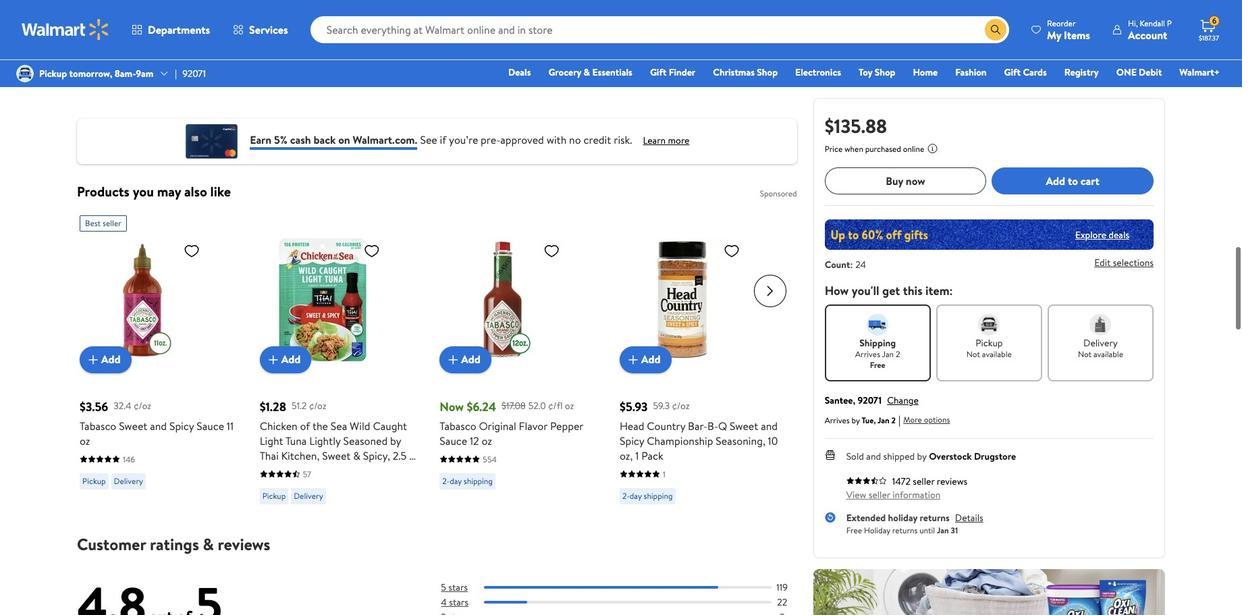 Task type: describe. For each thing, give the bounding box(es) containing it.
walmart+ link
[[1174, 65, 1227, 80]]

119
[[777, 579, 788, 593]]

gift finder
[[650, 66, 696, 79]]

next slide for products you may also like list image
[[754, 273, 787, 306]]

add to cart button
[[992, 167, 1154, 195]]

capital one  earn 5% cash back on walmart.com. see if you're pre-approved with no credit risk. learn more element
[[643, 132, 690, 147]]

deals link
[[502, 65, 537, 80]]

12
[[470, 432, 479, 447]]

tuna
[[286, 432, 307, 447]]

add button for $5.93
[[620, 345, 672, 372]]

holiday
[[889, 511, 918, 525]]

overstock
[[929, 450, 972, 463]]

1 vertical spatial terms
[[126, 54, 150, 67]]

51.2
[[292, 398, 307, 411]]

electronics
[[796, 66, 842, 79]]

services
[[249, 22, 288, 37]]

add for $5.93
[[642, 351, 661, 366]]

buy now button
[[825, 167, 987, 195]]

59.3
[[654, 398, 670, 411]]

0 horizontal spatial returns
[[893, 524, 918, 536]]

capitalone image
[[185, 123, 239, 157]]

1 horizontal spatial returns
[[920, 511, 950, 525]]

$187.37
[[1200, 33, 1220, 43]]

chicken of the sea wild caught light tuna lightly seasoned by thai kitchen, sweet & spicy, 2.5 oz pouch image
[[260, 235, 385, 361]]

6 $187.37
[[1200, 15, 1220, 43]]

light
[[260, 432, 283, 447]]

more
[[668, 132, 690, 146]]

cart
[[1081, 173, 1100, 188]]

gift for gift cards
[[1005, 66, 1021, 79]]

head
[[620, 417, 645, 432]]

available for delivery
[[1094, 349, 1124, 360]]

5
[[441, 579, 446, 593]]

$135.88
[[825, 113, 888, 139]]

$3.56 32.4 ¢/oz tabasco sweet and spicy sauce 11 oz
[[80, 397, 234, 447]]

stars for 5 stars
[[449, 579, 468, 593]]

request
[[105, 68, 136, 81]]

sweet inside $3.56 32.4 ¢/oz tabasco sweet and spicy sauce 11 oz
[[119, 417, 147, 432]]

add to favorites list, tabasco original flavor pepper sauce 12 oz image
[[544, 241, 560, 258]]

0 vertical spatial |
[[175, 67, 177, 80]]

bar-
[[688, 417, 708, 432]]

walmart.com.
[[353, 131, 418, 146]]

the inside $1.28 51.2 ¢/oz chicken of the sea wild caught light tuna lightly seasoned by thai kitchen, sweet & spicy, 2.5 oz pouch
[[313, 417, 328, 432]]

services button
[[222, 14, 300, 46]]

2- for $5.93
[[623, 489, 630, 500]]

1 vertical spatial 1
[[663, 467, 666, 479]]

0 horizontal spatial marketplace
[[326, 54, 377, 67]]

explore
[[1076, 228, 1107, 241]]

2 horizontal spatial marketplace
[[634, 54, 685, 67]]

1 horizontal spatial third
[[368, 40, 387, 53]]

& inside $1.28 51.2 ¢/oz chicken of the sea wild caught light tuna lightly seasoned by thai kitchen, sweet & spicy, 2.5 oz pouch
[[353, 447, 361, 462]]

of
[[300, 417, 310, 432]]

4
[[441, 594, 447, 608]]

add to cart image for $1.28
[[265, 350, 281, 366]]

back
[[314, 131, 336, 146]]

6
[[1213, 15, 1217, 26]]

hi, kendall p account
[[1129, 17, 1172, 42]]

seller for best
[[103, 216, 121, 227]]

fashion
[[956, 66, 987, 79]]

add inside add to cart button
[[1047, 173, 1066, 188]]

pickup inside pickup not available
[[976, 336, 1003, 350]]

0 horizontal spatial party
[[303, 54, 324, 67]]

also
[[184, 181, 207, 199]]

one debit link
[[1111, 65, 1169, 80]]

add button for now $6.24
[[440, 345, 492, 372]]

one debit
[[1117, 66, 1163, 79]]

0 horizontal spatial for
[[230, 54, 242, 67]]

oz right 12
[[482, 432, 492, 447]]

add to favorites list, head country bar-b-q sweet and spicy championship seasoning, 10 oz, 1 pack image
[[724, 241, 740, 258]]

free for shipping
[[870, 359, 886, 371]]

tabasco inside now $6.24 $17.08 52.0 ¢/fl oz tabasco original flavor pepper sauce 12 oz
[[440, 417, 477, 432]]

view seller information link
[[847, 488, 941, 502]]

1 add button from the left
[[80, 345, 131, 372]]

and inside warranty information please be aware that the warranty terms on items offered for sale by third party marketplace sellers may differ from those displayed in this section (if any). to confirm warranty terms on an item offered for sale by a third party marketplace seller, please use the 'contact seller' feature on the third party marketplace seller's information page and request the item's warranty terms prior to purchase.
[[88, 68, 103, 81]]

$5.93 59.3 ¢/oz head country bar-b-q sweet and spicy championship seasoning, 10 oz, 1 pack
[[620, 397, 778, 462]]

2 inside arrives by tue, jan 2 | more options
[[892, 414, 896, 426]]

toy shop
[[859, 66, 896, 79]]

| 92071
[[175, 67, 206, 80]]

1472 seller reviews
[[893, 475, 968, 488]]

3.7296 stars out of 5, based on 1472 seller reviews element
[[847, 477, 887, 485]]

24
[[856, 258, 867, 272]]

purchase.
[[277, 68, 316, 81]]

2 vertical spatial &
[[203, 531, 214, 554]]

earn
[[250, 131, 272, 146]]

best
[[85, 216, 101, 227]]

registry link
[[1059, 65, 1105, 80]]

sweet inside $1.28 51.2 ¢/oz chicken of the sea wild caught light tuna lightly seasoned by thai kitchen, sweet & spicy, 2.5 oz pouch
[[322, 447, 351, 462]]

confirm
[[727, 40, 759, 53]]

seasoned
[[343, 432, 388, 447]]

sponsored
[[760, 186, 797, 198]]

0 horizontal spatial third
[[281, 54, 300, 67]]

kitchen,
[[281, 447, 320, 462]]

change
[[888, 394, 919, 407]]

0 horizontal spatial reviews
[[218, 531, 271, 554]]

drugstore
[[975, 450, 1017, 463]]

flavor
[[519, 417, 548, 432]]

add button for $1.28
[[260, 345, 312, 372]]

view seller information
[[847, 488, 941, 502]]

32.4
[[114, 398, 131, 411]]

¢/oz for $5.93
[[672, 398, 690, 411]]

on left items
[[253, 40, 264, 53]]

the right 8am- on the left top
[[138, 68, 152, 81]]

1 horizontal spatial delivery
[[294, 489, 323, 500]]

those
[[560, 40, 583, 53]]

1 vertical spatial warranty
[[88, 54, 124, 67]]

add to cart image for $5.93
[[625, 350, 642, 366]]

1 horizontal spatial offered
[[291, 40, 322, 53]]

a
[[274, 54, 279, 67]]

on left an
[[152, 54, 162, 67]]

delivery inside delivery not available
[[1084, 336, 1118, 350]]

items
[[266, 40, 289, 53]]

intent image for shipping image
[[867, 314, 889, 336]]

2 vertical spatial terms
[[218, 68, 242, 81]]

no
[[569, 131, 581, 146]]

2-day shipping for now
[[443, 474, 493, 485]]

0 horizontal spatial delivery
[[114, 474, 143, 485]]

the right use
[[449, 54, 463, 67]]

add for $1.28
[[281, 351, 301, 366]]

52.0
[[529, 398, 546, 411]]

1 horizontal spatial sale
[[338, 40, 354, 53]]

free for extended
[[847, 524, 862, 536]]

1 horizontal spatial for
[[324, 40, 336, 53]]

tabasco inside $3.56 32.4 ¢/oz tabasco sweet and spicy sauce 11 oz
[[80, 417, 116, 432]]

oz inside $3.56 32.4 ¢/oz tabasco sweet and spicy sauce 11 oz
[[80, 432, 90, 447]]

extended holiday returns details free holiday returns until jan 31
[[847, 511, 984, 536]]

pickup left tomorrow,
[[39, 67, 67, 80]]

toy shop link
[[853, 65, 902, 80]]

an
[[165, 54, 174, 67]]

5%
[[274, 131, 288, 146]]

arrives by tue, jan 2 | more options
[[825, 413, 951, 428]]

add up 32.4
[[101, 351, 121, 366]]

add to cart image for tabasco original flavor pepper sauce 12 oz image
[[445, 350, 462, 366]]

shop for toy shop
[[875, 66, 896, 79]]

walmart image
[[22, 19, 109, 41]]

2 horizontal spatial party
[[610, 54, 632, 67]]

add to favorites list, chicken of the sea wild caught light tuna lightly seasoned by thai kitchen, sweet & spicy, 2.5 oz pouch image
[[364, 241, 380, 258]]

up to sixty percent off deals. shop now. image
[[825, 220, 1154, 250]]

selections
[[1113, 256, 1154, 270]]

holiday
[[864, 524, 891, 536]]

item:
[[926, 282, 953, 299]]

tomorrow,
[[69, 67, 112, 80]]

day for $5.93
[[630, 489, 642, 500]]

you'll
[[852, 282, 880, 299]]

delivery not available
[[1079, 336, 1124, 360]]

deals
[[1109, 228, 1130, 241]]

lightly
[[309, 432, 341, 447]]

146
[[123, 452, 135, 464]]

learn more
[[643, 132, 690, 146]]

$6.24
[[467, 397, 496, 414]]

the up item
[[173, 40, 187, 53]]

buy now
[[886, 173, 926, 188]]

get
[[883, 282, 901, 299]]

thai
[[260, 447, 279, 462]]

1 horizontal spatial party
[[389, 40, 411, 53]]

this inside warranty information please be aware that the warranty terms on items offered for sale by third party marketplace sellers may differ from those displayed in this section (if any). to confirm warranty terms on an item offered for sale by a third party marketplace seller, please use the 'contact seller' feature on the third party marketplace seller's information page and request the item's warranty terms prior to purchase.
[[634, 40, 649, 53]]

shipping
[[860, 336, 896, 350]]

on down those on the top
[[560, 54, 571, 67]]

jan inside shipping arrives jan 2 free
[[882, 349, 894, 360]]

oz inside $1.28 51.2 ¢/oz chicken of the sea wild caught light tuna lightly seasoned by thai kitchen, sweet & spicy, 2.5 oz pouch
[[409, 447, 420, 462]]

and inside $5.93 59.3 ¢/oz head country bar-b-q sweet and spicy championship seasoning, 10 oz, 1 pack
[[761, 417, 778, 432]]

oz,
[[620, 447, 633, 462]]



Task type: locate. For each thing, give the bounding box(es) containing it.
2 horizontal spatial third
[[588, 54, 608, 67]]

santee,
[[825, 394, 856, 407]]

1 horizontal spatial tabasco
[[440, 417, 477, 432]]

3 product group from the left
[[440, 208, 601, 508]]

:
[[851, 258, 853, 272]]

shop for christmas shop
[[757, 66, 778, 79]]

terms up prior
[[227, 40, 251, 53]]

0 horizontal spatial 92071
[[182, 67, 206, 80]]

available for pickup
[[983, 349, 1012, 360]]

1 horizontal spatial add to cart image
[[625, 350, 642, 366]]

0 horizontal spatial free
[[847, 524, 862, 536]]

gift left finder
[[650, 66, 667, 79]]

Search search field
[[310, 16, 1010, 43]]

party up purchase. at the top left of the page
[[303, 54, 324, 67]]

chicken
[[260, 417, 298, 432]]

8am-
[[115, 67, 136, 80]]

¢/oz right 51.2
[[309, 398, 327, 411]]

seller
[[103, 216, 121, 227], [913, 475, 935, 488], [869, 488, 891, 502]]

add up 59.3
[[642, 351, 661, 366]]

warranty up item
[[189, 40, 225, 53]]

1 inside $5.93 59.3 ¢/oz head country bar-b-q sweet and spicy championship seasoning, 10 oz, 1 pack
[[636, 447, 639, 462]]

product group containing $5.93
[[620, 208, 781, 508]]

0 horizontal spatial available
[[983, 349, 1012, 360]]

¢/oz inside $1.28 51.2 ¢/oz chicken of the sea wild caught light tuna lightly seasoned by thai kitchen, sweet & spicy, 2.5 oz pouch
[[309, 398, 327, 411]]

intent image for pickup image
[[979, 314, 1000, 336]]

& left spicy,
[[353, 447, 361, 462]]

on
[[253, 40, 264, 53], [152, 54, 162, 67], [560, 54, 571, 67], [338, 131, 350, 146]]

by inside $1.28 51.2 ¢/oz chicken of the sea wild caught light tuna lightly seasoned by thai kitchen, sweet & spicy, 2.5 oz pouch
[[390, 432, 401, 447]]

learn
[[643, 132, 666, 146]]

1 vertical spatial offered
[[197, 54, 228, 67]]

shop inside 'link'
[[875, 66, 896, 79]]

add button
[[80, 345, 131, 372], [260, 345, 312, 372], [440, 345, 492, 372], [620, 345, 672, 372]]

2 up change button
[[896, 349, 901, 360]]

to left the "cart"
[[1068, 173, 1079, 188]]

1 vertical spatial reviews
[[218, 531, 271, 554]]

pre-
[[481, 131, 501, 146]]

shop right toy
[[875, 66, 896, 79]]

cash
[[290, 131, 311, 146]]

0 vertical spatial to
[[266, 68, 275, 81]]

seller right best
[[103, 216, 121, 227]]

¢/oz for $1.28
[[309, 398, 327, 411]]

|
[[175, 67, 177, 80], [899, 413, 901, 428]]

seller down 3.7296 stars out of 5, based on 1472 seller reviews element
[[869, 488, 891, 502]]

1 horizontal spatial marketplace
[[413, 40, 464, 53]]

sauce inside now $6.24 $17.08 52.0 ¢/fl oz tabasco original flavor pepper sauce 12 oz
[[440, 432, 467, 447]]

sweet inside $5.93 59.3 ¢/oz head country bar-b-q sweet and spicy championship seasoning, 10 oz, 1 pack
[[730, 417, 759, 432]]

0 vertical spatial delivery
[[1084, 336, 1118, 350]]

gift
[[650, 66, 667, 79], [1005, 66, 1021, 79]]

sweet down sea
[[322, 447, 351, 462]]

1 horizontal spatial day
[[630, 489, 642, 500]]

1 right oz,
[[636, 447, 639, 462]]

2 shop from the left
[[875, 66, 896, 79]]

3 ¢/oz from the left
[[672, 398, 690, 411]]

spicy down the $5.93
[[620, 432, 645, 447]]

2-day shipping for $5.93
[[623, 489, 673, 500]]

arrives inside shipping arrives jan 2 free
[[856, 349, 881, 360]]

by
[[356, 40, 365, 53], [262, 54, 272, 67], [852, 414, 860, 426], [390, 432, 401, 447], [918, 450, 927, 463]]

92071 for |
[[182, 67, 206, 80]]

offered right items
[[291, 40, 322, 53]]

not inside pickup not available
[[967, 349, 981, 360]]

0 horizontal spatial seller
[[103, 216, 121, 227]]

1 progress bar from the top
[[484, 585, 772, 587]]

1 horizontal spatial 92071
[[858, 394, 882, 407]]

sauce left 11
[[197, 417, 224, 432]]

differ
[[513, 40, 536, 53]]

marketplace down section
[[634, 54, 685, 67]]

1
[[636, 447, 639, 462], [663, 467, 666, 479]]

2 add button from the left
[[260, 345, 312, 372]]

championship
[[647, 432, 714, 447]]

party
[[389, 40, 411, 53], [303, 54, 324, 67], [610, 54, 632, 67]]

0 vertical spatial arrives
[[856, 349, 881, 360]]

spicy inside $5.93 59.3 ¢/oz head country bar-b-q sweet and spicy championship seasoning, 10 oz, 1 pack
[[620, 432, 645, 447]]

oz right ¢/fl
[[565, 398, 574, 411]]

1 shop from the left
[[757, 66, 778, 79]]

more
[[904, 414, 923, 426]]

edit
[[1095, 256, 1111, 270]]

0 horizontal spatial add to cart image
[[85, 350, 101, 366]]

2 horizontal spatial sweet
[[730, 417, 759, 432]]

by inside arrives by tue, jan 2 | more options
[[852, 414, 860, 426]]

add for now $6.24
[[462, 351, 481, 366]]

add button up $3.56
[[80, 345, 131, 372]]

not for delivery
[[1079, 349, 1092, 360]]

christmas
[[713, 66, 755, 79]]

1 horizontal spatial information
[[717, 54, 765, 67]]

spicy left 11
[[169, 417, 194, 432]]

1 horizontal spatial &
[[353, 447, 361, 462]]

¢/oz for $3.56
[[134, 398, 151, 411]]

1 vertical spatial &
[[353, 447, 361, 462]]

product group containing $3.56
[[80, 208, 241, 508]]

more options button
[[904, 414, 951, 426]]

0 horizontal spatial may
[[157, 181, 181, 199]]

spicy
[[169, 417, 194, 432], [620, 432, 645, 447]]

0 vertical spatial terms
[[227, 40, 251, 53]]

may right you
[[157, 181, 181, 199]]

section
[[651, 40, 681, 53]]

add
[[1047, 173, 1066, 188], [101, 351, 121, 366], [281, 351, 301, 366], [462, 351, 481, 366], [642, 351, 661, 366]]

4 product group from the left
[[620, 208, 781, 508]]

third up the seller,
[[368, 40, 387, 53]]

to down a
[[266, 68, 275, 81]]

third right a
[[281, 54, 300, 67]]

deals
[[509, 66, 531, 79]]

price
[[825, 143, 843, 155]]

sauce inside $3.56 32.4 ¢/oz tabasco sweet and spicy sauce 11 oz
[[197, 417, 224, 432]]

2 tabasco from the left
[[440, 417, 477, 432]]

2- for now
[[443, 474, 450, 485]]

1 vertical spatial 2-day shipping
[[623, 489, 673, 500]]

1 horizontal spatial ¢/oz
[[309, 398, 327, 411]]

jan inside 'extended holiday returns details free holiday returns until jan 31'
[[937, 524, 949, 536]]

¢/oz right 59.3
[[672, 398, 690, 411]]

gift for gift finder
[[650, 66, 667, 79]]

terms down aware
[[126, 54, 150, 67]]

arrives down santee,
[[825, 414, 850, 426]]

intent image for delivery image
[[1090, 314, 1112, 336]]

2 vertical spatial jan
[[937, 524, 949, 536]]

1 horizontal spatial sweet
[[322, 447, 351, 462]]

best seller
[[85, 216, 121, 227]]

progress bar for 22
[[484, 600, 772, 602]]

 image
[[16, 65, 34, 82]]

1 vertical spatial day
[[630, 489, 642, 500]]

the right of
[[313, 417, 328, 432]]

stars for 4 stars
[[449, 594, 469, 608]]

gift left "cards"
[[1005, 66, 1021, 79]]

extended
[[847, 511, 886, 525]]

shipping
[[464, 474, 493, 485], [644, 489, 673, 500]]

| left the more
[[899, 413, 901, 428]]

3 add button from the left
[[440, 345, 492, 372]]

please
[[88, 40, 114, 53]]

warranty down please
[[88, 54, 124, 67]]

2 progress bar from the top
[[484, 600, 772, 602]]

terms left prior
[[218, 68, 242, 81]]

0 vertical spatial this
[[634, 40, 649, 53]]

2-day shipping down 554 at the bottom
[[443, 474, 493, 485]]

how
[[825, 282, 849, 299]]

2 vertical spatial information
[[893, 488, 941, 502]]

seller for view
[[869, 488, 891, 502]]

displayed
[[585, 40, 623, 53]]

oz right the 2.5
[[409, 447, 420, 462]]

0 vertical spatial warranty
[[189, 40, 225, 53]]

customer ratings & reviews
[[77, 531, 271, 554]]

sellers
[[466, 40, 492, 53]]

arrives down intent image for shipping
[[856, 349, 881, 360]]

the down those on the top
[[573, 54, 586, 67]]

sweet right q
[[730, 417, 759, 432]]

available down intent image for pickup
[[983, 349, 1012, 360]]

2 not from the left
[[1079, 349, 1092, 360]]

& inside grocery & essentials link
[[584, 66, 590, 79]]

2 vertical spatial warranty
[[180, 68, 216, 81]]

this right the in
[[634, 40, 649, 53]]

arrives inside arrives by tue, jan 2 | more options
[[825, 414, 850, 426]]

marketplace up use
[[413, 40, 464, 53]]

0 vertical spatial 2
[[896, 349, 901, 360]]

product group
[[80, 208, 241, 508], [260, 208, 421, 508], [440, 208, 601, 508], [620, 208, 781, 508]]

page
[[767, 54, 787, 67]]

0 vertical spatial day
[[450, 474, 462, 485]]

returns left 31
[[920, 511, 950, 525]]

1 vertical spatial progress bar
[[484, 600, 772, 602]]

add up $6.24
[[462, 351, 481, 366]]

tabasco down $3.56
[[80, 417, 116, 432]]

may inside warranty information please be aware that the warranty terms on items offered for sale by third party marketplace sellers may differ from those displayed in this section (if any). to confirm warranty terms on an item offered for sale by a third party marketplace seller, please use the 'contact seller' feature on the third party marketplace seller's information page and request the item's warranty terms prior to purchase.
[[494, 40, 511, 53]]

2 horizontal spatial information
[[893, 488, 941, 502]]

0 vertical spatial 2-day shipping
[[443, 474, 493, 485]]

and inside $3.56 32.4 ¢/oz tabasco sweet and spicy sauce 11 oz
[[150, 417, 167, 432]]

2 horizontal spatial delivery
[[1084, 336, 1118, 350]]

not down intent image for delivery on the bottom of the page
[[1079, 349, 1092, 360]]

0 vertical spatial for
[[324, 40, 336, 53]]

0 horizontal spatial tabasco
[[80, 417, 116, 432]]

sea
[[331, 417, 347, 432]]

add to cart image for tabasco sweet and spicy sauce 11 oz image
[[85, 350, 101, 366]]

1 down pack
[[663, 467, 666, 479]]

2 horizontal spatial &
[[584, 66, 590, 79]]

sweet down 32.4
[[119, 417, 147, 432]]

0 vertical spatial progress bar
[[484, 585, 772, 587]]

progress bar
[[484, 585, 772, 587], [484, 600, 772, 602]]

1 add to cart image from the left
[[85, 350, 101, 366]]

tabasco down now
[[440, 417, 477, 432]]

0 vertical spatial offered
[[291, 40, 322, 53]]

0 horizontal spatial gift
[[650, 66, 667, 79]]

returns
[[920, 511, 950, 525], [893, 524, 918, 536]]

0 vertical spatial 2-
[[443, 474, 450, 485]]

1 vertical spatial arrives
[[825, 414, 850, 426]]

credit
[[584, 131, 611, 146]]

my
[[1048, 27, 1062, 42]]

third down displayed
[[588, 54, 608, 67]]

delivery
[[1084, 336, 1118, 350], [114, 474, 143, 485], [294, 489, 323, 500]]

edit selections button
[[1095, 256, 1154, 270]]

christmas shop link
[[707, 65, 784, 80]]

to inside warranty information please be aware that the warranty terms on items offered for sale by third party marketplace sellers may differ from those displayed in this section (if any). to confirm warranty terms on an item offered for sale by a third party marketplace seller, please use the 'contact seller' feature on the third party marketplace seller's information page and request the item's warranty terms prior to purchase.
[[266, 68, 275, 81]]

not down intent image for pickup
[[967, 349, 981, 360]]

2 inside shipping arrives jan 2 free
[[896, 349, 901, 360]]

party down the in
[[610, 54, 632, 67]]

0 vertical spatial &
[[584, 66, 590, 79]]

¢/oz inside $5.93 59.3 ¢/oz head country bar-b-q sweet and spicy championship seasoning, 10 oz, 1 pack
[[672, 398, 690, 411]]

0 vertical spatial sale
[[338, 40, 354, 53]]

add left the "cart"
[[1047, 173, 1066, 188]]

on right back on the top left of the page
[[338, 131, 350, 146]]

to inside add to cart button
[[1068, 173, 1079, 188]]

stars right 5
[[449, 579, 468, 593]]

add to favorites list, tabasco sweet and spicy sauce 11 oz image
[[184, 241, 200, 258]]

product group containing $1.28
[[260, 208, 421, 508]]

11
[[227, 417, 234, 432]]

1472
[[893, 475, 911, 488]]

0 vertical spatial free
[[870, 359, 886, 371]]

from
[[538, 40, 558, 53]]

¢/oz inside $3.56 32.4 ¢/oz tabasco sweet and spicy sauce 11 oz
[[134, 398, 151, 411]]

delivery down "146"
[[114, 474, 143, 485]]

0 horizontal spatial not
[[967, 349, 981, 360]]

2 left the more
[[892, 414, 896, 426]]

jan inside arrives by tue, jan 2 | more options
[[878, 414, 890, 426]]

1 horizontal spatial reviews
[[937, 475, 968, 488]]

add button up now
[[440, 345, 492, 372]]

available inside pickup not available
[[983, 349, 1012, 360]]

1 horizontal spatial may
[[494, 40, 511, 53]]

1 vertical spatial may
[[157, 181, 181, 199]]

add to cart image
[[265, 350, 281, 366], [625, 350, 642, 366]]

sold
[[847, 450, 864, 463]]

0 horizontal spatial offered
[[197, 54, 228, 67]]

registry
[[1065, 66, 1099, 79]]

buy
[[886, 173, 904, 188]]

information up "holiday"
[[893, 488, 941, 502]]

seller right 1472
[[913, 475, 935, 488]]

& right the grocery
[[584, 66, 590, 79]]

0 horizontal spatial add to cart image
[[265, 350, 281, 366]]

1 horizontal spatial not
[[1079, 349, 1092, 360]]

in
[[625, 40, 632, 53]]

not inside delivery not available
[[1079, 349, 1092, 360]]

progress bar for 119
[[484, 585, 772, 587]]

&
[[584, 66, 590, 79], [353, 447, 361, 462], [203, 531, 214, 554]]

1 product group from the left
[[80, 208, 241, 508]]

may up seller'
[[494, 40, 511, 53]]

ratings
[[150, 531, 199, 554]]

risk.
[[614, 131, 633, 146]]

marketplace left the seller,
[[326, 54, 377, 67]]

add to cart image up $3.56
[[85, 350, 101, 366]]

head country bar-b-q sweet and spicy championship seasoning, 10 oz, 1 pack image
[[620, 235, 746, 361]]

0 horizontal spatial 1
[[636, 447, 639, 462]]

& right ratings
[[203, 531, 214, 554]]

1 horizontal spatial 2-
[[623, 489, 630, 500]]

92071 right an
[[182, 67, 206, 80]]

9am
[[136, 67, 154, 80]]

products
[[77, 181, 130, 199]]

2 available from the left
[[1094, 349, 1124, 360]]

not
[[967, 349, 981, 360], [1079, 349, 1092, 360]]

1 horizontal spatial arrives
[[856, 349, 881, 360]]

1 ¢/oz from the left
[[134, 398, 151, 411]]

pouch
[[260, 462, 289, 476]]

1 horizontal spatial shop
[[875, 66, 896, 79]]

free left holiday
[[847, 524, 862, 536]]

2 add to cart image from the left
[[445, 350, 462, 366]]

1 horizontal spatial this
[[903, 282, 923, 299]]

spicy inside $3.56 32.4 ¢/oz tabasco sweet and spicy sauce 11 oz
[[169, 417, 194, 432]]

0 vertical spatial information
[[133, 21, 189, 36]]

add to cart image
[[85, 350, 101, 366], [445, 350, 462, 366]]

sauce left 12
[[440, 432, 467, 447]]

Walmart Site-Wide search field
[[310, 16, 1010, 43]]

1 vertical spatial sale
[[245, 54, 260, 67]]

seller for 1472
[[913, 475, 935, 488]]

1 vertical spatial this
[[903, 282, 923, 299]]

available
[[983, 349, 1012, 360], [1094, 349, 1124, 360]]

jan right tue,
[[878, 414, 890, 426]]

2.5
[[393, 447, 407, 462]]

available down intent image for delivery on the bottom of the page
[[1094, 349, 1124, 360]]

not for pickup
[[967, 349, 981, 360]]

explore deals link
[[1070, 223, 1135, 247]]

0 horizontal spatial shop
[[757, 66, 778, 79]]

grocery & essentials link
[[543, 65, 639, 80]]

0 vertical spatial reviews
[[937, 475, 968, 488]]

shipping for $5.93
[[644, 489, 673, 500]]

be
[[116, 40, 126, 53]]

0 horizontal spatial spicy
[[169, 417, 194, 432]]

add button up 51.2
[[260, 345, 312, 372]]

search icon image
[[991, 24, 1002, 35]]

2 add to cart image from the left
[[625, 350, 642, 366]]

free inside shipping arrives jan 2 free
[[870, 359, 886, 371]]

like
[[210, 181, 231, 199]]

0 horizontal spatial sale
[[245, 54, 260, 67]]

product group containing now $6.24
[[440, 208, 601, 508]]

returns left until
[[893, 524, 918, 536]]

add up 51.2
[[281, 351, 301, 366]]

that
[[155, 40, 171, 53]]

| right an
[[175, 67, 177, 80]]

shipped
[[884, 450, 915, 463]]

information down confirm at top
[[717, 54, 765, 67]]

2-day shipping down pack
[[623, 489, 673, 500]]

92071 up tue,
[[858, 394, 882, 407]]

1 not from the left
[[967, 349, 981, 360]]

oz down $3.56
[[80, 432, 90, 447]]

1 horizontal spatial sauce
[[440, 432, 467, 447]]

tabasco sweet and spicy sauce 11 oz image
[[80, 235, 205, 361]]

please
[[405, 54, 431, 67]]

jan
[[882, 349, 894, 360], [878, 414, 890, 426], [937, 524, 949, 536]]

earn 5% cash back on walmart.com. see if you're pre-approved with no credit risk.
[[250, 131, 633, 146]]

0 vertical spatial shipping
[[464, 474, 493, 485]]

¢/oz right 32.4
[[134, 398, 151, 411]]

country
[[647, 417, 686, 432]]

this right the get
[[903, 282, 923, 299]]

1 vertical spatial free
[[847, 524, 862, 536]]

terms
[[227, 40, 251, 53], [126, 54, 150, 67], [218, 68, 242, 81]]

shipping for now
[[464, 474, 493, 485]]

2 ¢/oz from the left
[[309, 398, 327, 411]]

now
[[906, 173, 926, 188]]

2 gift from the left
[[1005, 66, 1021, 79]]

1 horizontal spatial 2-day shipping
[[623, 489, 673, 500]]

add to cart image up the $5.93
[[625, 350, 642, 366]]

available inside delivery not available
[[1094, 349, 1124, 360]]

1 tabasco from the left
[[80, 417, 116, 432]]

pickup up customer
[[82, 474, 106, 485]]

92071 for santee,
[[858, 394, 882, 407]]

offered right item
[[197, 54, 228, 67]]

1 vertical spatial shipping
[[644, 489, 673, 500]]

0 horizontal spatial ¢/oz
[[134, 398, 151, 411]]

1 gift from the left
[[650, 66, 667, 79]]

1 vertical spatial jan
[[878, 414, 890, 426]]

if
[[440, 131, 447, 146]]

jan down intent image for shipping
[[882, 349, 894, 360]]

pickup down pouch
[[263, 489, 286, 500]]

add button up the $5.93
[[620, 345, 672, 372]]

1 vertical spatial 2
[[892, 414, 896, 426]]

1 vertical spatial information
[[717, 54, 765, 67]]

shipping down pack
[[644, 489, 673, 500]]

$3.56
[[80, 397, 108, 414]]

stars right 4
[[449, 594, 469, 608]]

customer
[[77, 531, 146, 554]]

party up the seller,
[[389, 40, 411, 53]]

reorder my items
[[1048, 17, 1091, 42]]

caught
[[373, 417, 407, 432]]

to
[[266, 68, 275, 81], [1068, 173, 1079, 188]]

electronics link
[[790, 65, 848, 80]]

1 vertical spatial |
[[899, 413, 901, 428]]

1 vertical spatial stars
[[449, 594, 469, 608]]

original
[[479, 417, 517, 432]]

free down shipping on the right of page
[[870, 359, 886, 371]]

information up that
[[133, 21, 189, 36]]

1 horizontal spatial shipping
[[644, 489, 673, 500]]

1 horizontal spatial available
[[1094, 349, 1124, 360]]

1 horizontal spatial add to cart image
[[445, 350, 462, 366]]

4 add button from the left
[[620, 345, 672, 372]]

1 available from the left
[[983, 349, 1012, 360]]

2 product group from the left
[[260, 208, 421, 508]]

free
[[870, 359, 886, 371], [847, 524, 862, 536]]

1 add to cart image from the left
[[265, 350, 281, 366]]

tabasco original flavor pepper sauce 12 oz image
[[440, 235, 566, 361]]

0 vertical spatial jan
[[882, 349, 894, 360]]

free inside 'extended holiday returns details free holiday returns until jan 31'
[[847, 524, 862, 536]]

legal information image
[[928, 143, 938, 154]]

seller's
[[687, 54, 714, 67]]

add to cart image up now
[[445, 350, 462, 366]]

0 horizontal spatial |
[[175, 67, 177, 80]]

$1.28
[[260, 397, 286, 414]]

0 horizontal spatial sweet
[[119, 417, 147, 432]]

0 vertical spatial may
[[494, 40, 511, 53]]

1 vertical spatial 2-
[[623, 489, 630, 500]]

delivery down 57
[[294, 489, 323, 500]]

day for now
[[450, 474, 462, 485]]

2 horizontal spatial seller
[[913, 475, 935, 488]]



Task type: vqa. For each thing, say whether or not it's contained in the screenshot.
Arrives
yes



